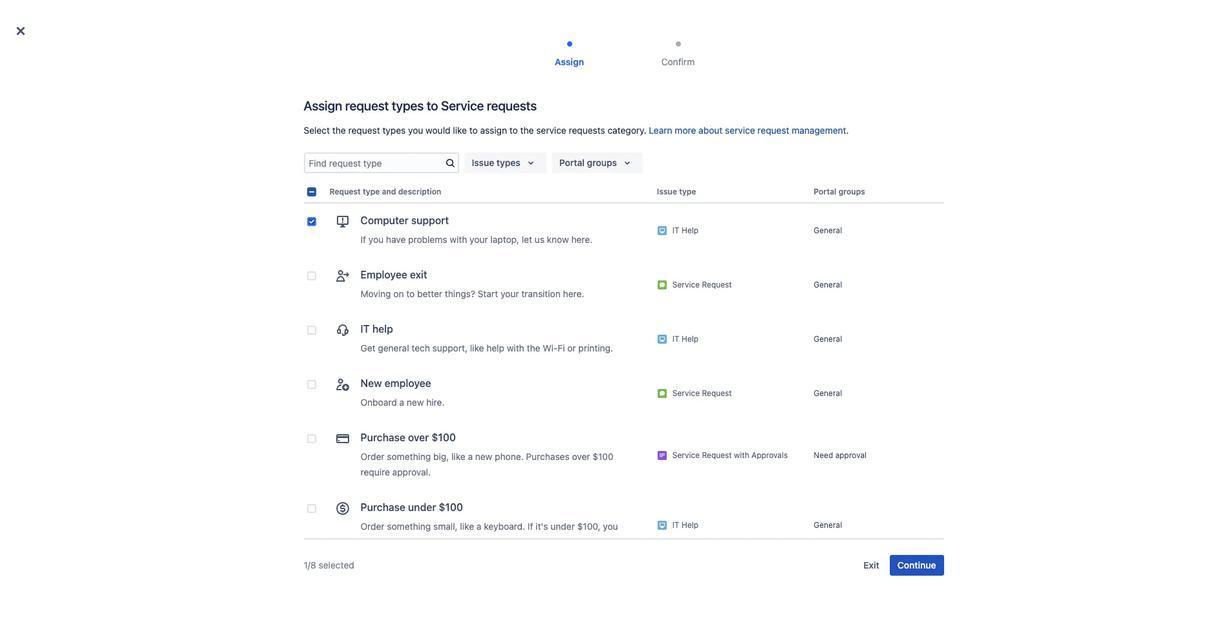 Task type: locate. For each thing, give the bounding box(es) containing it.
1 horizontal spatial project
[[684, 104, 713, 115]]

1 vertical spatial for
[[577, 299, 589, 310]]

2 vertical spatial groups
[[839, 187, 865, 197]]

something for purchase under $100
[[387, 521, 431, 532]]

$100,
[[577, 521, 601, 532]]

0 horizontal spatial project
[[510, 104, 539, 115]]

0 vertical spatial purchase
[[361, 432, 406, 444]]

exit button
[[856, 556, 887, 576]]

order up require on the left bottom of the page
[[361, 451, 385, 462]]

new left the hire.
[[407, 397, 424, 408]]

new left "phone."
[[475, 451, 492, 462]]

employee
[[385, 378, 431, 389]]

if left the it's
[[528, 521, 533, 532]]

1 horizontal spatial my
[[675, 311, 687, 322]]

2 type from the left
[[679, 187, 696, 197]]

2 general from the top
[[814, 280, 842, 290]]

here. right transition
[[563, 288, 584, 299]]

access up might
[[745, 286, 774, 297]]

or right service,
[[566, 299, 574, 310]]

with left approvals
[[734, 451, 750, 461]]

0 horizontal spatial in
[[468, 117, 475, 128]]

portal inside button
[[559, 157, 585, 168]]

requests inside customize the types of service requests your project will use. these will appear in your project navigation under ' make these request types available in your customer portal by editing your portal groups .
[[450, 104, 487, 115]]

0 vertical spatial over
[[408, 432, 429, 444]]

moving
[[361, 288, 391, 299]]

'
[[788, 104, 790, 115]]

0 horizontal spatial laptop,
[[491, 234, 519, 245]]

help up 'general'
[[372, 323, 393, 335]]

a inside order something big, like a new phone. purchases over $100 require approval.
[[468, 451, 473, 462]]

if down computer
[[361, 234, 366, 245]]

request inside service requests are user requests for information, access to a service, or for something new. common request types might include: i need a new laptop, i need to reset my password, or how do i access my account?
[[699, 299, 731, 310]]

2 vertical spatial something
[[387, 521, 431, 532]]

under right the it's
[[551, 521, 575, 532]]

customize the types of service requests your project will use. these will appear in your project navigation under ' make these request types available in your customer portal by editing your portal groups .
[[319, 104, 790, 128]]

service inside service requests are user requests for information, access to a service, or for something new. common request types might include: i need a new laptop, i need to reset my password, or how do i access my account?
[[531, 286, 562, 297]]

purchase inside purchase over $100 link
[[361, 432, 406, 444]]

0 horizontal spatial if
[[361, 234, 366, 245]]

order something big, like a new phone. purchases over $100 require approval.
[[361, 451, 614, 478]]

you right $100,
[[603, 521, 618, 532]]

1 purchase from the top
[[361, 432, 406, 444]]

my
[[675, 311, 687, 322], [531, 324, 543, 335]]

for
[[678, 286, 690, 297], [577, 299, 589, 310]]

1 vertical spatial access
[[783, 311, 813, 322]]

0 vertical spatial assign
[[555, 56, 584, 67]]

1 horizontal spatial help
[[487, 343, 505, 354]]

service down 'navigation'
[[725, 125, 755, 136]]

here. right know
[[571, 234, 593, 245]]

laptop, down are
[[581, 311, 610, 322]]

0 vertical spatial portal
[[559, 157, 585, 168]]

something inside order something big, like a new phone. purchases over $100 require approval.
[[387, 451, 431, 462]]

banner
[[0, 0, 1206, 36]]

under inside the order something small, like a keyboard. if it's under $100, you don't need approval.
[[551, 521, 575, 532]]

general for employee exit
[[814, 280, 842, 290]]

1 vertical spatial help
[[682, 334, 699, 344]]

group
[[5, 257, 150, 292]]

i down are
[[612, 311, 615, 322]]

onboard a new hire.
[[361, 397, 445, 408]]

1 vertical spatial laptop,
[[581, 311, 610, 322]]

your right start
[[501, 288, 519, 299]]

service for purchase over $100
[[673, 451, 700, 461]]

request down customize
[[348, 125, 380, 136]]

are
[[603, 286, 616, 297]]

1 vertical spatial here.
[[563, 288, 584, 299]]

1 horizontal spatial over
[[572, 451, 590, 462]]

approval. down 'purchase over $100'
[[392, 467, 431, 478]]

1 vertical spatial order
[[361, 521, 385, 532]]

0 vertical spatial about
[[699, 125, 723, 136]]

request for purchase over $100
[[702, 451, 732, 461]]

4 general from the top
[[814, 389, 842, 398]]

0 vertical spatial learn
[[649, 125, 672, 136]]

for up account?
[[577, 299, 589, 310]]

3 general from the top
[[814, 334, 842, 344]]

purchase inside purchase under $100 link
[[361, 502, 406, 514]]

order up don't
[[361, 521, 385, 532]]

0 horizontal spatial portal
[[559, 157, 585, 168]]

big,
[[433, 451, 449, 462]]

request left approvals
[[702, 451, 732, 461]]

account?
[[546, 324, 584, 335]]

0 vertical spatial laptop,
[[491, 234, 519, 245]]

laptop, inside assign request types to service requests dialog
[[491, 234, 519, 245]]

access down the include:
[[783, 311, 813, 322]]

the up these
[[365, 104, 379, 115]]

1 horizontal spatial in
[[653, 104, 660, 115]]

general
[[814, 226, 842, 235], [814, 280, 842, 290], [814, 334, 842, 344], [814, 389, 842, 398], [814, 521, 842, 530]]

request inside customize the types of service requests your project will use. these will appear in your project navigation under ' make these request types available in your customer portal by editing your portal groups .
[[369, 117, 401, 128]]

request down information,
[[699, 299, 731, 310]]

0 vertical spatial groups
[[658, 117, 687, 128]]

1 vertical spatial something
[[387, 451, 431, 462]]

0 vertical spatial help
[[682, 226, 699, 235]]

3 it help from the top
[[673, 521, 699, 530]]

1 horizontal spatial portal
[[814, 187, 837, 197]]

help
[[372, 323, 393, 335], [487, 343, 505, 354]]

2 horizontal spatial service
[[725, 125, 755, 136]]

help right "support,"
[[487, 343, 505, 354]]

0 vertical spatial service request
[[673, 280, 732, 290]]

groups
[[658, 117, 687, 128], [587, 157, 617, 168], [839, 187, 865, 197]]

1/8
[[304, 560, 316, 571]]

0 vertical spatial new
[[561, 311, 579, 322]]

or left how
[[735, 311, 743, 322]]

5 general from the top
[[814, 521, 842, 530]]

about down 'navigation'
[[699, 125, 723, 136]]

1 vertical spatial portal
[[814, 187, 837, 197]]

in up portal groups link
[[653, 104, 660, 115]]

0 horizontal spatial type
[[363, 187, 380, 197]]

how
[[746, 311, 763, 322]]

2 purchase from the top
[[361, 502, 406, 514]]

1 horizontal spatial new
[[475, 451, 492, 462]]

0 vertical spatial $100
[[432, 432, 456, 444]]

$100 up big,
[[432, 432, 456, 444]]

in left assign
[[468, 117, 475, 128]]

issue inside issue types button
[[472, 157, 494, 168]]

1 horizontal spatial more
[[675, 125, 696, 136]]

0 vertical spatial order
[[361, 451, 385, 462]]

to
[[427, 98, 438, 113], [469, 125, 478, 136], [510, 125, 518, 136], [776, 286, 785, 297], [406, 288, 415, 299], [640, 311, 649, 322]]

assign request types to service requests dialog
[[0, 0, 1206, 618]]

purchase for purchase over $100
[[361, 432, 406, 444]]

it
[[673, 226, 680, 235], [361, 323, 370, 335], [673, 334, 680, 344], [673, 521, 680, 530]]

something down are
[[591, 299, 635, 310]]

type
[[363, 187, 380, 197], [679, 187, 696, 197]]

new inside service requests are user requests for information, access to a service, or for something new. common request types might include: i need a new laptop, i need to reset my password, or how do i access my account?
[[561, 311, 579, 322]]

need down new.
[[617, 311, 638, 322]]

something
[[591, 299, 635, 310], [387, 451, 431, 462], [387, 521, 431, 532]]

request for employee exit
[[702, 280, 732, 290]]

a left keyboard.
[[477, 521, 482, 532]]

i right do
[[779, 311, 781, 322]]

request up service request with approvals
[[702, 389, 732, 398]]

in
[[653, 104, 660, 115], [468, 117, 475, 128]]

under up "small,"
[[408, 502, 436, 514]]

0 vertical spatial you
[[408, 125, 423, 136]]

types inside service requests are user requests for information, access to a service, or for something new. common request types might include: i need a new laptop, i need to reset my password, or how do i access my account?
[[733, 299, 756, 310]]

2 it help from the top
[[673, 334, 699, 344]]

service up available in the top left of the page
[[418, 104, 448, 115]]

need approval
[[814, 451, 867, 461]]

assign up make
[[304, 98, 342, 113]]

assign for assign request types to service requests
[[304, 98, 342, 113]]

it help
[[673, 226, 699, 235], [673, 334, 699, 344], [673, 521, 699, 530]]

requests up customer at the top
[[487, 98, 537, 113]]

types
[[392, 98, 424, 113], [381, 104, 404, 115], [403, 117, 426, 128], [383, 125, 406, 136], [497, 157, 521, 168], [733, 299, 756, 310], [697, 324, 720, 335]]

with right problems
[[450, 234, 467, 245]]

1 vertical spatial learn
[[586, 324, 610, 335]]

project left 'navigation'
[[684, 104, 713, 115]]

assign inside progress 'element'
[[555, 56, 584, 67]]

know
[[547, 234, 569, 245]]

portal down appear
[[631, 117, 656, 128]]

0 horizontal spatial over
[[408, 432, 429, 444]]

0 horizontal spatial issue
[[472, 157, 494, 168]]

0 vertical spatial issue
[[472, 157, 494, 168]]

service left by
[[536, 125, 566, 136]]

0 horizontal spatial about
[[636, 324, 660, 335]]

request up password,
[[702, 280, 732, 290]]

selected
[[319, 560, 354, 571]]

us
[[535, 234, 545, 245]]

have
[[386, 234, 406, 245]]

exit
[[864, 560, 880, 571]]

service request for exit
[[673, 280, 732, 290]]

hire.
[[426, 397, 445, 408]]

you
[[408, 125, 423, 136], [369, 234, 384, 245], [603, 521, 618, 532]]

1 horizontal spatial assign
[[555, 56, 584, 67]]

description
[[398, 187, 441, 197]]

1 vertical spatial my
[[531, 324, 543, 335]]

0 horizontal spatial will
[[542, 104, 555, 115]]

1 vertical spatial in
[[468, 117, 475, 128]]

1 vertical spatial portal groups
[[814, 187, 865, 197]]

will left use.
[[542, 104, 555, 115]]

new up account?
[[561, 311, 579, 322]]

project up customer at the top
[[510, 104, 539, 115]]

need
[[531, 311, 552, 322], [617, 311, 638, 322], [385, 537, 406, 548]]

need right don't
[[385, 537, 406, 548]]

1 type from the left
[[363, 187, 380, 197]]

more
[[675, 125, 696, 136], [612, 324, 633, 335]]

1 horizontal spatial with
[[507, 343, 524, 354]]

1 vertical spatial over
[[572, 451, 590, 462]]

2 service request from the top
[[673, 389, 732, 398]]

$100 up "small,"
[[439, 502, 463, 514]]

common
[[659, 299, 697, 310]]

1 vertical spatial about
[[636, 324, 660, 335]]

service requests are user requests for information, access to a service, or for something new. common request types might include: i need a new laptop, i need to reset my password, or how do i access my account?
[[531, 286, 823, 335]]

or inside assign request types to service requests dialog
[[567, 343, 576, 354]]

0 horizontal spatial portal groups
[[559, 157, 617, 168]]

it for purchase under $100
[[673, 521, 680, 530]]

1 general from the top
[[814, 226, 842, 235]]

$100 inside order something big, like a new phone. purchases over $100 require approval.
[[593, 451, 614, 462]]

2 horizontal spatial new
[[561, 311, 579, 322]]

let
[[522, 234, 532, 245]]

it help for computer support
[[673, 226, 699, 235]]

printing.
[[579, 343, 613, 354]]

new employee link
[[335, 377, 431, 393]]

help
[[682, 226, 699, 235], [682, 334, 699, 344], [682, 521, 699, 530]]

Search request types by name or description field
[[305, 154, 442, 172]]

approval.
[[392, 467, 431, 478], [408, 537, 446, 548]]

use.
[[558, 104, 575, 115]]

service request with approvals
[[673, 451, 788, 461]]

0 horizontal spatial with
[[450, 234, 467, 245]]

more right "category."
[[675, 125, 696, 136]]

you down the of in the left of the page
[[408, 125, 423, 136]]

1 help from the top
[[682, 226, 699, 235]]

would
[[426, 125, 451, 136]]

0 vertical spatial more
[[675, 125, 696, 136]]

2 will from the left
[[606, 104, 619, 115]]

1 it help from the top
[[673, 226, 699, 235]]

1 portal from the left
[[540, 117, 564, 128]]

$100 right the purchases
[[593, 451, 614, 462]]

to right on
[[406, 288, 415, 299]]

learn down appear
[[649, 125, 672, 136]]

don't
[[361, 537, 382, 548]]

available
[[429, 117, 465, 128]]

something down 'purchase over $100'
[[387, 451, 431, 462]]

your left customer at the top
[[477, 117, 496, 128]]

groups inside customize the types of service requests your project will use. these will appear in your project navigation under ' make these request types available in your customer portal by editing your portal groups .
[[658, 117, 687, 128]]

for up common
[[678, 286, 690, 297]]

a right big,
[[468, 451, 473, 462]]

project
[[510, 104, 539, 115], [684, 104, 713, 115]]

2 vertical spatial you
[[603, 521, 618, 532]]

my up wi-
[[531, 324, 543, 335]]

with left wi-
[[507, 343, 524, 354]]

purchase down require on the left bottom of the page
[[361, 502, 406, 514]]

like inside order something big, like a new phone. purchases over $100 require approval.
[[451, 451, 466, 462]]

it help
[[361, 323, 393, 335]]

request
[[330, 187, 361, 197], [702, 280, 732, 290], [702, 389, 732, 398], [702, 451, 732, 461]]

1 project from the left
[[510, 104, 539, 115]]

0 horizontal spatial assign
[[304, 98, 342, 113]]

0 horizontal spatial help
[[372, 323, 393, 335]]

a
[[787, 286, 792, 297], [554, 311, 559, 322], [399, 397, 404, 408], [468, 451, 473, 462], [477, 521, 482, 532]]

0 vertical spatial portal groups
[[559, 157, 617, 168]]

under left the '
[[761, 104, 785, 115]]

0 vertical spatial something
[[591, 299, 635, 310]]

help for purchase under $100
[[682, 521, 699, 530]]

1 horizontal spatial type
[[679, 187, 696, 197]]

3 help from the top
[[682, 521, 699, 530]]

more up printing.
[[612, 324, 633, 335]]

2 horizontal spatial with
[[734, 451, 750, 461]]

assign
[[555, 56, 584, 67], [304, 98, 342, 113]]

$100 for purchase over $100
[[432, 432, 456, 444]]

like right big,
[[451, 451, 466, 462]]

new
[[361, 378, 382, 389]]

by
[[567, 117, 577, 128]]

need down service,
[[531, 311, 552, 322]]

your
[[489, 104, 507, 115], [663, 104, 681, 115], [477, 117, 496, 128], [611, 117, 629, 128], [470, 234, 488, 245], [501, 288, 519, 299]]

my down common
[[675, 311, 687, 322]]

1 horizontal spatial will
[[606, 104, 619, 115]]

1 vertical spatial or
[[735, 311, 743, 322]]

request
[[345, 98, 389, 113], [369, 117, 401, 128], [348, 125, 380, 136], [758, 125, 789, 136], [699, 299, 731, 310], [662, 324, 694, 335]]

over down onboard a new hire.
[[408, 432, 429, 444]]

order inside order something big, like a new phone. purchases over $100 require approval.
[[361, 451, 385, 462]]

service,
[[531, 299, 563, 310]]

purchase up require on the left bottom of the page
[[361, 432, 406, 444]]

type for request
[[363, 187, 380, 197]]

will
[[542, 104, 555, 115], [606, 104, 619, 115]]

2 horizontal spatial you
[[603, 521, 618, 532]]

Search field
[[961, 7, 1090, 28]]

1 will from the left
[[542, 104, 555, 115]]

order inside the order something small, like a keyboard. if it's under $100, you don't need approval.
[[361, 521, 385, 532]]

over
[[408, 432, 429, 444], [572, 451, 590, 462]]

it for computer support
[[673, 226, 680, 235]]

purchases
[[526, 451, 570, 462]]

request right these
[[369, 117, 401, 128]]

1 horizontal spatial portal groups
[[814, 187, 865, 197]]

1 vertical spatial assign
[[304, 98, 342, 113]]

approval. down "small,"
[[408, 537, 446, 548]]

something inside the order something small, like a keyboard. if it's under $100, you don't need approval.
[[387, 521, 431, 532]]

1 vertical spatial new
[[407, 397, 424, 408]]

reset
[[651, 311, 672, 322]]

1 order from the top
[[361, 451, 385, 462]]

or right fi
[[567, 343, 576, 354]]

. inside assign request types to service requests dialog
[[846, 125, 849, 136]]

0 horizontal spatial portal
[[540, 117, 564, 128]]

1 horizontal spatial .
[[846, 125, 849, 136]]

like inside the order something small, like a keyboard. if it's under $100, you don't need approval.
[[460, 521, 474, 532]]

0 vertical spatial help
[[372, 323, 393, 335]]

1 vertical spatial groups
[[587, 157, 617, 168]]

a down the new employee
[[399, 397, 404, 408]]

of
[[407, 104, 415, 115]]

like right "small,"
[[460, 521, 474, 532]]

learn up printing.
[[586, 324, 610, 335]]

0 horizontal spatial for
[[577, 299, 589, 310]]

service request for employee
[[673, 389, 732, 398]]

laptop, inside service requests are user requests for information, access to a service, or for something new. common request types might include: i need a new laptop, i need to reset my password, or how do i access my account?
[[581, 311, 610, 322]]

1 vertical spatial purchase
[[361, 502, 406, 514]]

1 horizontal spatial issue
[[657, 187, 677, 197]]

0 vertical spatial with
[[450, 234, 467, 245]]

0 horizontal spatial .
[[687, 117, 690, 128]]

requests up available in the top left of the page
[[450, 104, 487, 115]]

something inside service requests are user requests for information, access to a service, or for something new. common request types might include: i need a new laptop, i need to reset my password, or how do i access my account?
[[591, 299, 635, 310]]

2 vertical spatial or
[[567, 343, 576, 354]]

your up portal groups link
[[663, 104, 681, 115]]

2 vertical spatial it help
[[673, 521, 699, 530]]

under inside customize the types of service requests your project will use. these will appear in your project navigation under ' make these request types available in your customer portal by editing your portal groups .
[[761, 104, 785, 115]]

.
[[687, 117, 690, 128], [846, 125, 849, 136]]

$100 for purchase under $100
[[439, 502, 463, 514]]

order something small, like a keyboard. if it's under $100, you don't need approval.
[[361, 521, 618, 548]]

portal down select the request types you would like to assign to the service requests category. learn more about service request management .
[[559, 157, 585, 168]]

0 vertical spatial in
[[653, 104, 660, 115]]

general for purchase under $100
[[814, 521, 842, 530]]

0 horizontal spatial more
[[612, 324, 633, 335]]

0 vertical spatial access
[[745, 286, 774, 297]]

1 vertical spatial $100
[[593, 451, 614, 462]]

2 order from the top
[[361, 521, 385, 532]]

or
[[566, 299, 574, 310], [735, 311, 743, 322], [567, 343, 576, 354]]

2 horizontal spatial need
[[617, 311, 638, 322]]

do
[[765, 311, 776, 322]]

portal
[[540, 117, 564, 128], [631, 117, 656, 128]]

1 horizontal spatial for
[[678, 286, 690, 297]]

1 service request from the top
[[673, 280, 732, 290]]

request type and description
[[330, 187, 441, 197]]

assign up use.
[[555, 56, 584, 67]]

2 help from the top
[[682, 334, 699, 344]]

portal down management
[[814, 187, 837, 197]]



Task type: describe. For each thing, give the bounding box(es) containing it.
a up account?
[[554, 311, 559, 322]]

requests down these
[[569, 125, 605, 136]]

0 horizontal spatial i
[[612, 311, 615, 322]]

if inside the order something small, like a keyboard. if it's under $100, you don't need approval.
[[528, 521, 533, 532]]

help inside it help link
[[372, 323, 393, 335]]

get
[[361, 343, 376, 354]]

employee exit
[[361, 269, 427, 281]]

issue types
[[472, 157, 521, 168]]

tech
[[412, 343, 430, 354]]

select the request types you would like to assign to the service requests category. learn more about service request management .
[[304, 125, 849, 136]]

issue for issue types
[[472, 157, 494, 168]]

your down appear
[[611, 117, 629, 128]]

management
[[792, 125, 846, 136]]

learn more about request types link
[[586, 324, 720, 335]]

general
[[378, 343, 409, 354]]

1 horizontal spatial i
[[779, 311, 781, 322]]

start
[[478, 288, 498, 299]]

0 horizontal spatial access
[[745, 286, 774, 297]]

a up the include:
[[787, 286, 792, 297]]

your up assign
[[489, 104, 507, 115]]

. inside customize the types of service requests your project will use. these will appear in your project navigation under ' make these request types available in your customer portal by editing your portal groups .
[[687, 117, 690, 128]]

select
[[304, 125, 330, 136]]

it for it help
[[673, 334, 680, 344]]

exit
[[410, 269, 427, 281]]

phone.
[[495, 451, 524, 462]]

0 vertical spatial for
[[678, 286, 690, 297]]

0 vertical spatial my
[[675, 311, 687, 322]]

1 horizontal spatial you
[[408, 125, 423, 136]]

to down new.
[[640, 311, 649, 322]]

it's
[[536, 521, 548, 532]]

1 vertical spatial with
[[507, 343, 524, 354]]

learn inside assign request types to service requests dialog
[[649, 125, 672, 136]]

2 project from the left
[[684, 104, 713, 115]]

customize
[[319, 104, 363, 115]]

2 portal from the left
[[631, 117, 656, 128]]

approval. inside order something big, like a new phone. purchases over $100 require approval.
[[392, 467, 431, 478]]

0 vertical spatial or
[[566, 299, 574, 310]]

onboard
[[361, 397, 397, 408]]

portal groups inside button
[[559, 157, 617, 168]]

computer
[[361, 215, 409, 226]]

might
[[759, 299, 783, 310]]

requests up new.
[[639, 286, 676, 297]]

groups inside portal groups button
[[587, 157, 617, 168]]

to right assign
[[510, 125, 518, 136]]

need
[[814, 451, 833, 461]]

like right would
[[453, 125, 467, 136]]

request down the '
[[758, 125, 789, 136]]

order for purchase over $100
[[361, 451, 385, 462]]

it help link
[[335, 323, 393, 338]]

approval. inside the order something small, like a keyboard. if it's under $100, you don't need approval.
[[408, 537, 446, 548]]

better
[[417, 288, 443, 299]]

category.
[[608, 125, 647, 136]]

request for new employee
[[702, 389, 732, 398]]

customer
[[498, 117, 538, 128]]

it help for it help
[[673, 334, 699, 344]]

to left assign
[[469, 125, 478, 136]]

your left let at left top
[[470, 234, 488, 245]]

get general tech support, like help with the wi-fi or printing.
[[361, 343, 613, 354]]

1 vertical spatial under
[[408, 502, 436, 514]]

support,
[[432, 343, 468, 354]]

a inside the order something small, like a keyboard. if it's under $100, you don't need approval.
[[477, 521, 482, 532]]

the right assign
[[520, 125, 534, 136]]

something for purchase over $100
[[387, 451, 431, 462]]

support
[[411, 215, 449, 226]]

2 vertical spatial with
[[734, 451, 750, 461]]

approval
[[835, 451, 867, 461]]

request up these
[[345, 98, 389, 113]]

require
[[361, 467, 390, 478]]

need inside the order something small, like a keyboard. if it's under $100, you don't need approval.
[[385, 537, 406, 548]]

assign for assign
[[555, 56, 584, 67]]

request down search request types by name or description field
[[330, 187, 361, 197]]

approvals
[[752, 451, 788, 461]]

progress element
[[520, 41, 727, 67]]

moving on to better things? start your transition here.
[[361, 288, 584, 299]]

the down customize
[[332, 125, 346, 136]]

include:
[[785, 299, 818, 310]]

requests left are
[[564, 286, 601, 297]]

order for purchase under $100
[[361, 521, 385, 532]]

1 horizontal spatial access
[[783, 311, 813, 322]]

2 horizontal spatial groups
[[839, 187, 865, 197]]

type for issue
[[679, 187, 696, 197]]

0 horizontal spatial new
[[407, 397, 424, 408]]

purchase over $100
[[361, 432, 456, 444]]

0 vertical spatial here.
[[571, 234, 593, 245]]

it help for purchase under $100
[[673, 521, 699, 530]]

learn more about request types
[[586, 324, 720, 335]]

editing
[[579, 117, 608, 128]]

more inside assign request types to service requests dialog
[[675, 125, 696, 136]]

portal groups button
[[552, 153, 643, 173]]

assign
[[480, 125, 507, 136]]

you inside the order something small, like a keyboard. if it's under $100, you don't need approval.
[[603, 521, 618, 532]]

the inside customize the types of service requests your project will use. these will appear in your project navigation under ' make these request types available in your customer portal by editing your portal groups .
[[365, 104, 379, 115]]

request down reset
[[662, 324, 694, 335]]

confirm
[[662, 56, 695, 67]]

1 vertical spatial help
[[487, 343, 505, 354]]

to right the of in the left of the page
[[427, 98, 438, 113]]

appear
[[622, 104, 651, 115]]

keyboard.
[[484, 521, 525, 532]]

1 horizontal spatial service
[[536, 125, 566, 136]]

if you have problems with your laptop, let us know here.
[[361, 234, 593, 245]]

transition
[[521, 288, 561, 299]]

these
[[343, 117, 367, 128]]

1 vertical spatial you
[[369, 234, 384, 245]]

things?
[[445, 288, 475, 299]]

computer support link
[[335, 214, 449, 230]]

employee exit link
[[335, 268, 427, 284]]

continue button
[[890, 556, 944, 576]]

service inside customize the types of service requests your project will use. these will appear in your project navigation under ' make these request types available in your customer portal by editing your portal groups .
[[418, 104, 448, 115]]

the left wi-
[[527, 343, 540, 354]]

general for computer support
[[814, 226, 842, 235]]

general for new employee
[[814, 389, 842, 398]]

wi-
[[543, 343, 558, 354]]

make
[[319, 117, 341, 128]]

issue type
[[657, 187, 696, 197]]

new employee
[[361, 378, 431, 389]]

like right "support,"
[[470, 343, 484, 354]]

service for new employee
[[673, 389, 700, 398]]

0 vertical spatial if
[[361, 234, 366, 245]]

navigation
[[716, 104, 759, 115]]

new inside order something big, like a new phone. purchases over $100 require approval.
[[475, 451, 492, 462]]

issue for issue type
[[657, 187, 677, 197]]

service for employee exit
[[673, 280, 700, 290]]

fi
[[558, 343, 565, 354]]

computer support
[[361, 215, 449, 226]]

to up might
[[776, 286, 785, 297]]

purchase over $100 link
[[335, 431, 456, 447]]

portal groups link
[[631, 117, 687, 128]]

these
[[578, 104, 603, 115]]

1 vertical spatial more
[[612, 324, 633, 335]]

types inside button
[[497, 157, 521, 168]]

continue
[[898, 560, 936, 571]]

problems
[[408, 234, 447, 245]]

small,
[[433, 521, 458, 532]]

1 horizontal spatial need
[[531, 311, 552, 322]]

help for computer support
[[682, 226, 699, 235]]

0 horizontal spatial learn
[[586, 324, 610, 335]]

issue types button
[[464, 153, 546, 173]]

help for it help
[[682, 334, 699, 344]]

assign request types to service requests
[[304, 98, 537, 113]]

new.
[[637, 299, 656, 310]]

over inside order something big, like a new phone. purchases over $100 require approval.
[[572, 451, 590, 462]]

general for it help
[[814, 334, 842, 344]]

about inside assign request types to service requests dialog
[[699, 125, 723, 136]]

2 horizontal spatial i
[[820, 299, 823, 310]]

learn more about service request management link
[[649, 125, 846, 136]]

purchase for purchase under $100
[[361, 502, 406, 514]]

on
[[394, 288, 404, 299]]



Task type: vqa. For each thing, say whether or not it's contained in the screenshot.
"IT" in IT help link
no



